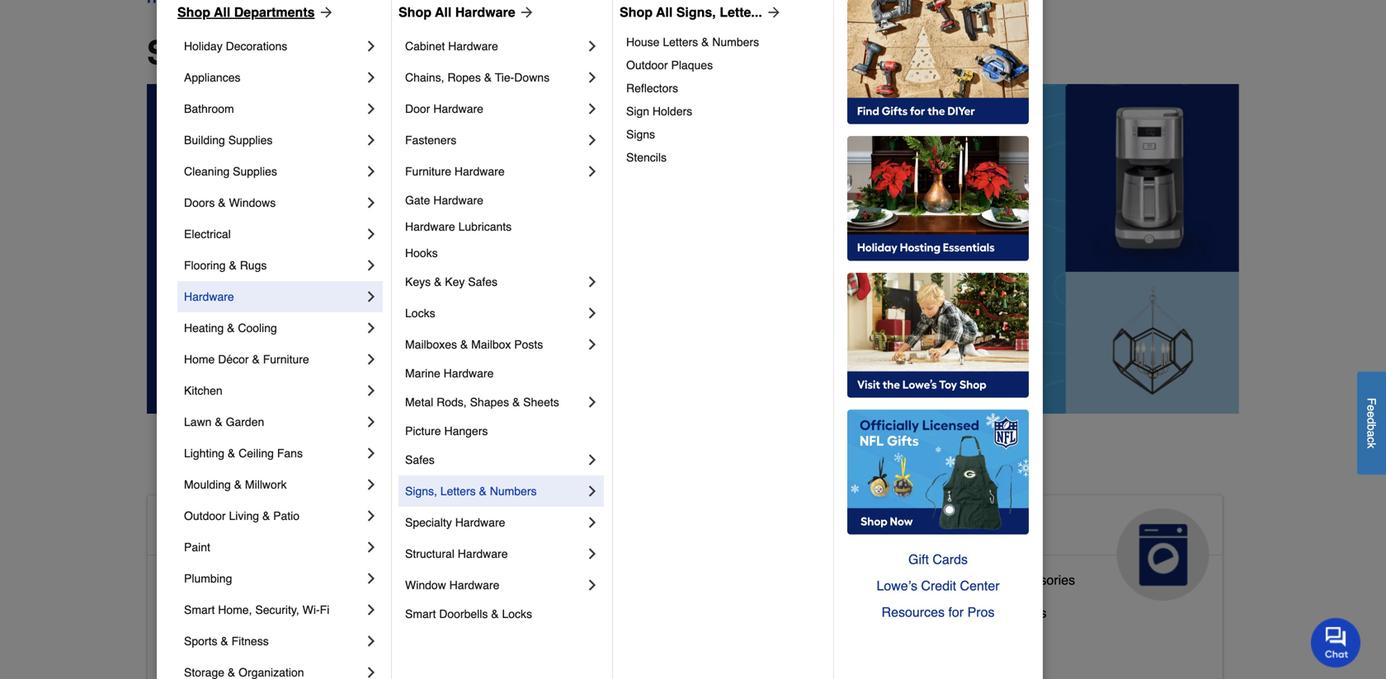 Task type: vqa. For each thing, say whether or not it's contained in the screenshot.
the 'Awnings & Accessories'
no



Task type: locate. For each thing, give the bounding box(es) containing it.
hardware for marine hardware
[[444, 367, 494, 380]]

signs, up house letters & numbers
[[676, 5, 716, 20]]

chevron right image for plumbing
[[363, 571, 380, 588]]

resources for pros link
[[847, 600, 1029, 626]]

accessible inside 'link'
[[161, 573, 224, 588]]

numbers down safes link
[[490, 485, 537, 498]]

appliances link down "decorations"
[[184, 62, 363, 93]]

gate hardware
[[405, 194, 483, 207]]

2 horizontal spatial furniture
[[654, 632, 707, 648]]

beds,
[[552, 632, 586, 648]]

hardware
[[455, 5, 515, 20], [448, 40, 498, 53], [433, 102, 483, 116], [455, 165, 505, 178], [433, 194, 483, 207], [405, 220, 455, 234], [184, 290, 234, 304], [444, 367, 494, 380], [455, 517, 505, 530], [458, 548, 508, 561], [449, 579, 500, 592]]

bathroom
[[184, 102, 234, 116], [228, 573, 285, 588]]

houses,
[[589, 632, 638, 648]]

departments up the holiday decorations link
[[234, 5, 315, 20]]

moulding & millwork
[[184, 479, 287, 492]]

accessible for accessible entry & home
[[161, 639, 224, 654]]

1 vertical spatial letters
[[440, 485, 476, 498]]

0 vertical spatial locks
[[405, 307, 435, 320]]

plaques
[[671, 59, 713, 72]]

all down shop all departments link
[[238, 34, 280, 72]]

chevron right image for doors & windows
[[363, 195, 380, 211]]

lawn & garden link
[[184, 407, 363, 438]]

accessible up sports
[[161, 606, 224, 621]]

shop up house
[[620, 5, 653, 20]]

paint link
[[184, 532, 363, 564]]

supplies for building supplies
[[228, 134, 273, 147]]

2 shop from the left
[[399, 5, 432, 20]]

1 vertical spatial furniture
[[263, 353, 309, 366]]

décor
[[218, 353, 249, 366]]

1 horizontal spatial arrow right image
[[515, 4, 535, 21]]

entry
[[228, 639, 258, 654]]

appliances link
[[184, 62, 363, 93], [883, 496, 1223, 601]]

reflectors link
[[626, 77, 822, 100]]

accessible for accessible bedroom
[[161, 606, 224, 621]]

house
[[626, 35, 660, 49]]

holiday decorations link
[[184, 31, 363, 62]]

resources
[[882, 605, 945, 621]]

shop up the holiday
[[177, 5, 210, 20]]

0 vertical spatial outdoor
[[626, 59, 668, 72]]

door
[[405, 102, 430, 116]]

chevron right image
[[363, 38, 380, 54], [363, 69, 380, 86], [584, 101, 601, 117], [363, 132, 380, 149], [584, 132, 601, 149], [363, 163, 380, 180], [363, 257, 380, 274], [584, 274, 601, 290], [363, 289, 380, 305], [584, 337, 601, 353], [363, 352, 380, 368], [363, 383, 380, 399], [584, 394, 601, 411], [363, 414, 380, 431], [363, 446, 380, 462], [584, 452, 601, 469], [584, 546, 601, 563], [363, 571, 380, 588], [584, 578, 601, 594], [363, 602, 380, 619]]

millwork
[[245, 479, 287, 492]]

hardware up hardware lubricants at left top
[[433, 194, 483, 207]]

smart up sports
[[184, 604, 215, 617]]

hardware for structural hardware
[[458, 548, 508, 561]]

window
[[405, 579, 446, 592]]

sign holders
[[626, 105, 692, 118]]

1 horizontal spatial safes
[[468, 276, 498, 289]]

furniture inside the pet beds, houses, & furniture link
[[654, 632, 707, 648]]

accessible home image
[[382, 509, 474, 601]]

supplies for cleaning supplies
[[233, 165, 277, 178]]

0 vertical spatial furniture
[[405, 165, 451, 178]]

metal
[[405, 396, 433, 409]]

furniture up gate
[[405, 165, 451, 178]]

numbers
[[712, 35, 759, 49], [490, 485, 537, 498]]

numbers inside house letters & numbers link
[[712, 35, 759, 49]]

1 vertical spatial outdoor
[[184, 510, 226, 523]]

&
[[701, 35, 709, 49], [484, 71, 492, 84], [218, 196, 226, 210], [229, 259, 237, 272], [434, 276, 442, 289], [227, 322, 235, 335], [460, 338, 468, 352], [252, 353, 260, 366], [512, 396, 520, 409], [215, 416, 223, 429], [228, 447, 235, 460], [234, 479, 242, 492], [479, 485, 487, 498], [262, 510, 270, 523], [612, 516, 629, 542], [992, 573, 1001, 588], [956, 606, 965, 621], [491, 608, 499, 621], [642, 632, 650, 648], [221, 635, 228, 649], [262, 639, 271, 654]]

chains,
[[405, 71, 444, 84]]

1 vertical spatial departments
[[289, 34, 490, 72]]

hardware for window hardware
[[449, 579, 500, 592]]

locks down "window hardware" "link"
[[502, 608, 532, 621]]

accessible entry & home link
[[161, 635, 310, 668]]

1 vertical spatial numbers
[[490, 485, 537, 498]]

hardware inside "window hardware" "link"
[[449, 579, 500, 592]]

supplies for livestock supplies
[[587, 599, 638, 615]]

chevron right image for fasteners
[[584, 132, 601, 149]]

letters up outdoor plaques at the top of page
[[663, 35, 698, 49]]

furniture inside furniture hardware "link"
[[405, 165, 451, 178]]

arrow right image inside shop all departments link
[[315, 4, 335, 21]]

hardware down signs, letters & numbers
[[455, 517, 505, 530]]

hardware down specialty hardware link
[[458, 548, 508, 561]]

locks down keys
[[405, 307, 435, 320]]

shop up the cabinet at the left
[[399, 5, 432, 20]]

window hardware link
[[405, 570, 584, 602]]

hardware for gate hardware
[[433, 194, 483, 207]]

1 vertical spatial appliances link
[[883, 496, 1223, 601]]

e up the b
[[1365, 412, 1378, 418]]

0 vertical spatial supplies
[[228, 134, 273, 147]]

& left tie- at the left of the page
[[484, 71, 492, 84]]

hardware up the smart doorbells & locks
[[449, 579, 500, 592]]

e up d
[[1365, 405, 1378, 412]]

picture hangers
[[405, 425, 488, 438]]

outdoor down moulding at the left of the page
[[184, 510, 226, 523]]

0 vertical spatial departments
[[234, 5, 315, 20]]

animal & pet care
[[529, 516, 671, 568]]

2 vertical spatial furniture
[[654, 632, 707, 648]]

safes link
[[405, 445, 584, 476]]

lawn
[[184, 416, 212, 429]]

arrow right image up cabinet hardware link
[[515, 4, 535, 21]]

lette...
[[720, 5, 762, 20]]

enjoy savings year-round. no matter what you're shopping for, find what you need at a great price. image
[[147, 84, 1239, 414]]

appliances
[[184, 71, 241, 84], [896, 516, 1020, 542]]

appliances down the holiday
[[184, 71, 241, 84]]

chevron right image for furniture hardware
[[584, 163, 601, 180]]

livestock
[[529, 599, 584, 615]]

outdoor for outdoor plaques
[[626, 59, 668, 72]]

all up cabinet hardware
[[435, 5, 452, 20]]

animal & pet care image
[[749, 509, 842, 601]]

chevron right image for lighting & ceiling fans
[[363, 446, 380, 462]]

1 horizontal spatial numbers
[[712, 35, 759, 49]]

numbers inside the signs, letters & numbers link
[[490, 485, 537, 498]]

1 vertical spatial home
[[288, 516, 352, 542]]

accessible down moulding at the left of the page
[[161, 516, 282, 542]]

0 horizontal spatial outdoor
[[184, 510, 226, 523]]

0 horizontal spatial pet
[[529, 632, 548, 648]]

1 horizontal spatial outdoor
[[626, 59, 668, 72]]

chevron right image for chains, ropes & tie-downs
[[584, 69, 601, 86]]

hardware inside hardware link
[[184, 290, 234, 304]]

door hardware
[[405, 102, 483, 116]]

hardware inside structural hardware link
[[458, 548, 508, 561]]

2 horizontal spatial shop
[[620, 5, 653, 20]]

furniture right houses,
[[654, 632, 707, 648]]

hardware inside furniture hardware "link"
[[455, 165, 505, 178]]

chevron right image for heating & cooling
[[363, 320, 380, 337]]

holiday
[[184, 40, 223, 53]]

& right décor
[[252, 353, 260, 366]]

1 e from the top
[[1365, 405, 1378, 412]]

heating & cooling link
[[184, 313, 363, 344]]

chevron right image for specialty hardware
[[584, 515, 601, 531]]

safes down picture
[[405, 454, 435, 467]]

all up house
[[656, 5, 673, 20]]

hardware for furniture hardware
[[455, 165, 505, 178]]

2 arrow right image from the left
[[515, 4, 535, 21]]

shop for shop all signs, lette...
[[620, 5, 653, 20]]

signs, inside shop all signs, lette... link
[[676, 5, 716, 20]]

k
[[1365, 443, 1378, 449]]

hardware up chains, ropes & tie-downs
[[448, 40, 498, 53]]

outdoor for outdoor living & patio
[[184, 510, 226, 523]]

0 vertical spatial signs,
[[676, 5, 716, 20]]

supplies up houses,
[[587, 599, 638, 615]]

hardware inside hardware lubricants link
[[405, 220, 455, 234]]

0 horizontal spatial numbers
[[490, 485, 537, 498]]

chevron right image for hardware
[[363, 289, 380, 305]]

0 horizontal spatial letters
[[440, 485, 476, 498]]

hangers
[[444, 425, 488, 438]]

chevron right image for bathroom
[[363, 101, 380, 117]]

safes
[[468, 276, 498, 289], [405, 454, 435, 467]]

0 vertical spatial numbers
[[712, 35, 759, 49]]

downs
[[514, 71, 550, 84]]

supplies up windows
[[233, 165, 277, 178]]

smart home, security, wi-fi link
[[184, 595, 363, 626]]

& right lawn on the left
[[215, 416, 223, 429]]

letters for signs,
[[440, 485, 476, 498]]

0 vertical spatial appliances
[[184, 71, 241, 84]]

beverage & wine chillers
[[896, 606, 1047, 621]]

bathroom up building
[[184, 102, 234, 116]]

chevron right image
[[584, 38, 601, 54], [584, 69, 601, 86], [363, 101, 380, 117], [584, 163, 601, 180], [363, 195, 380, 211], [363, 226, 380, 243], [584, 305, 601, 322], [363, 320, 380, 337], [363, 477, 380, 493], [584, 484, 601, 500], [363, 508, 380, 525], [584, 515, 601, 531], [363, 540, 380, 556], [363, 634, 380, 650], [363, 665, 380, 680]]

chevron right image for metal rods, shapes & sheets
[[584, 394, 601, 411]]

hardware inside gate hardware link
[[433, 194, 483, 207]]

1 horizontal spatial letters
[[663, 35, 698, 49]]

chevron right image for paint
[[363, 540, 380, 556]]

1 horizontal spatial shop
[[399, 5, 432, 20]]

shop for shop all departments
[[177, 5, 210, 20]]

metal rods, shapes & sheets
[[405, 396, 559, 409]]

a
[[1365, 431, 1378, 437]]

flooring
[[184, 259, 226, 272]]

1 vertical spatial supplies
[[233, 165, 277, 178]]

2 vertical spatial supplies
[[587, 599, 638, 615]]

1 accessible from the top
[[161, 516, 282, 542]]

keys & key safes link
[[405, 267, 584, 298]]

0 horizontal spatial furniture
[[263, 353, 309, 366]]

4 accessible from the top
[[161, 639, 224, 654]]

key
[[445, 276, 465, 289]]

chevron right image for appliances
[[363, 69, 380, 86]]

arrow right image up the shop all departments
[[315, 4, 335, 21]]

all for shop all departments
[[238, 34, 280, 72]]

1 horizontal spatial smart
[[405, 608, 436, 621]]

& left pros
[[956, 606, 965, 621]]

holiday hosting essentials. image
[[847, 136, 1029, 262]]

smart home, security, wi-fi
[[184, 604, 330, 617]]

0 vertical spatial pet
[[635, 516, 671, 542]]

0 vertical spatial appliances link
[[184, 62, 363, 93]]

signs link
[[626, 123, 822, 146]]

sheets
[[523, 396, 559, 409]]

& right doors
[[218, 196, 226, 210]]

hardware up hooks at the left of the page
[[405, 220, 455, 234]]

1 shop from the left
[[177, 5, 210, 20]]

1 vertical spatial bathroom
[[228, 573, 285, 588]]

mailboxes
[[405, 338, 457, 352]]

numbers up the outdoor plaques link
[[712, 35, 759, 49]]

home
[[184, 353, 215, 366], [288, 516, 352, 542], [275, 639, 310, 654]]

fi
[[320, 604, 330, 617]]

cabinet
[[405, 40, 445, 53]]

heating
[[184, 322, 224, 335]]

3 accessible from the top
[[161, 606, 224, 621]]

all
[[214, 5, 230, 20], [435, 5, 452, 20], [656, 5, 673, 20], [238, 34, 280, 72]]

arrow right image
[[315, 4, 335, 21], [515, 4, 535, 21]]

metal rods, shapes & sheets link
[[405, 387, 584, 418]]

3 shop from the left
[[620, 5, 653, 20]]

& left millwork
[[234, 479, 242, 492]]

1 vertical spatial locks
[[502, 608, 532, 621]]

officially licensed n f l gifts. shop now. image
[[847, 410, 1029, 536]]

all for shop all hardware
[[435, 5, 452, 20]]

& left sheets
[[512, 396, 520, 409]]

chevron right image for door hardware
[[584, 101, 601, 117]]

hardware down ropes
[[433, 102, 483, 116]]

numbers for house letters & numbers
[[712, 35, 759, 49]]

all up holiday decorations
[[214, 5, 230, 20]]

accessible bedroom
[[161, 606, 281, 621]]

smart for smart home, security, wi-fi
[[184, 604, 215, 617]]

0 horizontal spatial shop
[[177, 5, 210, 20]]

0 horizontal spatial arrow right image
[[315, 4, 335, 21]]

arrow right image
[[762, 4, 782, 21]]

appliances up cards
[[896, 516, 1020, 542]]

smart down window
[[405, 608, 436, 621]]

doors & windows
[[184, 196, 276, 210]]

hardware inside door hardware link
[[433, 102, 483, 116]]

hardware down flooring
[[184, 290, 234, 304]]

1 horizontal spatial furniture
[[405, 165, 451, 178]]

supplies up cleaning supplies
[[228, 134, 273, 147]]

2 accessible from the top
[[161, 573, 224, 588]]

chevron right image for signs, letters & numbers
[[584, 484, 601, 500]]

safes right the key
[[468, 276, 498, 289]]

accessible inside "link"
[[161, 516, 282, 542]]

0 vertical spatial home
[[184, 353, 215, 366]]

arrow right image inside shop all hardware link
[[515, 4, 535, 21]]

mailboxes & mailbox posts link
[[405, 329, 584, 361]]

departments up door
[[289, 34, 490, 72]]

smart doorbells & locks
[[405, 608, 532, 621]]

hardware up cabinet hardware link
[[455, 5, 515, 20]]

chevron right image for window hardware
[[584, 578, 601, 594]]

building supplies link
[[184, 125, 363, 156]]

arrow right image for shop all departments
[[315, 4, 335, 21]]

chevron right image for cleaning supplies
[[363, 163, 380, 180]]

0 horizontal spatial smart
[[184, 604, 215, 617]]

1 arrow right image from the left
[[315, 4, 335, 21]]

hardware down mailboxes & mailbox posts
[[444, 367, 494, 380]]

1 vertical spatial signs,
[[405, 485, 437, 498]]

specialty hardware link
[[405, 507, 584, 539]]

hardware down the fasteners link on the left top of page
[[455, 165, 505, 178]]

home inside accessible home "link"
[[288, 516, 352, 542]]

2 e from the top
[[1365, 412, 1378, 418]]

outdoor down house
[[626, 59, 668, 72]]

1 horizontal spatial pet
[[635, 516, 671, 542]]

& right the parts
[[992, 573, 1001, 588]]

& left ceiling
[[228, 447, 235, 460]]

letters
[[663, 35, 698, 49], [440, 485, 476, 498]]

lubricants
[[458, 220, 512, 234]]

decorations
[[226, 40, 287, 53]]

hardware for cabinet hardware
[[448, 40, 498, 53]]

c
[[1365, 437, 1378, 443]]

lowe's
[[877, 579, 918, 594]]

furniture down "heating & cooling" link
[[263, 353, 309, 366]]

appliances link up chillers at right
[[883, 496, 1223, 601]]

signs, up specialty
[[405, 485, 437, 498]]

2 vertical spatial home
[[275, 639, 310, 654]]

bathroom up smart home, security, wi-fi
[[228, 573, 285, 588]]

0 vertical spatial letters
[[663, 35, 698, 49]]

hardware inside cabinet hardware link
[[448, 40, 498, 53]]

letters up specialty hardware
[[440, 485, 476, 498]]

hardware inside specialty hardware link
[[455, 517, 505, 530]]

1 horizontal spatial appliances
[[896, 516, 1020, 542]]

chevron right image for home décor & furniture
[[363, 352, 380, 368]]

& left the rugs
[[229, 259, 237, 272]]

mailboxes & mailbox posts
[[405, 338, 543, 352]]

& left the key
[[434, 276, 442, 289]]

1 horizontal spatial signs,
[[676, 5, 716, 20]]

outdoor living & patio link
[[184, 501, 363, 532]]

all for shop all departments
[[214, 5, 230, 20]]

signs, letters & numbers link
[[405, 476, 584, 507]]

specialty hardware
[[405, 517, 505, 530]]

chevron right image for holiday decorations
[[363, 38, 380, 54]]

appliances image
[[1117, 509, 1209, 601]]

0 horizontal spatial safes
[[405, 454, 435, 467]]

furniture hardware
[[405, 165, 505, 178]]

& right animal
[[612, 516, 629, 542]]

doors
[[184, 196, 215, 210]]

1 vertical spatial pet
[[529, 632, 548, 648]]

hardware inside 'marine hardware' link
[[444, 367, 494, 380]]

accessible down 'paint'
[[161, 573, 224, 588]]

accessible down 'accessible bedroom' link
[[161, 639, 224, 654]]

& left cooling
[[227, 322, 235, 335]]

outdoor plaques link
[[626, 54, 822, 77]]



Task type: describe. For each thing, give the bounding box(es) containing it.
accessories
[[1005, 573, 1075, 588]]

shop all hardware link
[[399, 2, 535, 22]]

chevron right image for lawn & garden
[[363, 414, 380, 431]]

& right houses,
[[642, 632, 650, 648]]

gate hardware link
[[405, 187, 601, 214]]

plumbing
[[184, 573, 232, 586]]

rods,
[[437, 396, 467, 409]]

shop all signs, lette... link
[[620, 2, 782, 22]]

smart for smart doorbells & locks
[[405, 608, 436, 621]]

fasteners
[[405, 134, 457, 147]]

chevron right image for keys & key safes
[[584, 274, 601, 290]]

chevron right image for structural hardware
[[584, 546, 601, 563]]

chevron right image for safes
[[584, 452, 601, 469]]

departments for shop all departments
[[289, 34, 490, 72]]

home décor & furniture link
[[184, 344, 363, 375]]

hardware lubricants
[[405, 220, 512, 234]]

1 vertical spatial appliances
[[896, 516, 1020, 542]]

chevron right image for outdoor living & patio
[[363, 508, 380, 525]]

& inside animal & pet care
[[612, 516, 629, 542]]

find gifts for the diyer. image
[[847, 0, 1029, 125]]

picture
[[405, 425, 441, 438]]

gift
[[908, 552, 929, 568]]

chevron right image for mailboxes & mailbox posts
[[584, 337, 601, 353]]

1 horizontal spatial locks
[[502, 608, 532, 621]]

structural hardware
[[405, 548, 508, 561]]

kitchen link
[[184, 375, 363, 407]]

beverage & wine chillers link
[[896, 602, 1047, 635]]

furniture inside home décor & furniture "link"
[[263, 353, 309, 366]]

shop all departments link
[[177, 2, 335, 22]]

moulding
[[184, 479, 231, 492]]

bedroom
[[228, 606, 281, 621]]

building supplies
[[184, 134, 273, 147]]

chevron right image for moulding & millwork
[[363, 477, 380, 493]]

electrical
[[184, 228, 231, 241]]

& down "window hardware" "link"
[[491, 608, 499, 621]]

hardware for door hardware
[[433, 102, 483, 116]]

appliance parts & accessories link
[[896, 569, 1075, 602]]

& left mailbox
[[460, 338, 468, 352]]

shop all hardware
[[399, 5, 515, 20]]

0 horizontal spatial signs,
[[405, 485, 437, 498]]

pet beds, houses, & furniture link
[[529, 629, 707, 662]]

chevron right image for smart home, security, wi-fi
[[363, 602, 380, 619]]

stencils
[[626, 151, 667, 164]]

visit the lowe's toy shop. image
[[847, 273, 1029, 399]]

living
[[229, 510, 259, 523]]

lowe's credit center
[[877, 579, 1000, 594]]

home inside accessible entry & home link
[[275, 639, 310, 654]]

windows
[[229, 196, 276, 210]]

animal
[[529, 516, 606, 542]]

0 vertical spatial bathroom
[[184, 102, 234, 116]]

parts
[[958, 573, 989, 588]]

shop
[[147, 34, 229, 72]]

door hardware link
[[405, 93, 584, 125]]

hardware for specialty hardware
[[455, 517, 505, 530]]

hooks link
[[405, 240, 601, 267]]

home inside home décor & furniture "link"
[[184, 353, 215, 366]]

tie-
[[495, 71, 514, 84]]

& down 'accessible bedroom' link
[[221, 635, 228, 649]]

structural
[[405, 548, 455, 561]]

0 horizontal spatial appliances link
[[184, 62, 363, 93]]

accessible for accessible home
[[161, 516, 282, 542]]

chevron right image for kitchen
[[363, 383, 380, 399]]

shop for shop all hardware
[[399, 5, 432, 20]]

signs, letters & numbers
[[405, 485, 537, 498]]

furniture hardware link
[[405, 156, 584, 187]]

numbers for signs, letters & numbers
[[490, 485, 537, 498]]

appliance parts & accessories
[[896, 573, 1075, 588]]

lawn & garden
[[184, 416, 264, 429]]

rugs
[[240, 259, 267, 272]]

outdoor living & patio
[[184, 510, 300, 523]]

chevron right image for flooring & rugs
[[363, 257, 380, 274]]

& up plaques
[[701, 35, 709, 49]]

home,
[[218, 604, 252, 617]]

accessible for accessible bathroom
[[161, 573, 224, 588]]

chevron right image for building supplies
[[363, 132, 380, 149]]

hardware inside shop all hardware link
[[455, 5, 515, 20]]

departments for shop all departments
[[234, 5, 315, 20]]

shop all departments
[[147, 34, 490, 72]]

cooling
[[238, 322, 277, 335]]

arrow right image for shop all hardware
[[515, 4, 535, 21]]

for
[[948, 605, 964, 621]]

ropes
[[448, 71, 481, 84]]

f e e d b a c k button
[[1357, 372, 1386, 475]]

bathroom inside 'link'
[[228, 573, 285, 588]]

patio
[[273, 510, 300, 523]]

picture hangers link
[[405, 418, 601, 445]]

heating & cooling
[[184, 322, 277, 335]]

hooks
[[405, 247, 438, 260]]

chevron right image for electrical
[[363, 226, 380, 243]]

fitness
[[232, 635, 269, 649]]

sports & fitness link
[[184, 626, 363, 658]]

letters for house
[[663, 35, 698, 49]]

smart doorbells & locks link
[[405, 602, 601, 628]]

0 vertical spatial safes
[[468, 276, 498, 289]]

house letters & numbers
[[626, 35, 759, 49]]

f e e d b a c k
[[1365, 398, 1378, 449]]

cleaning supplies link
[[184, 156, 363, 187]]

lighting & ceiling fans
[[184, 447, 303, 460]]

sign
[[626, 105, 649, 118]]

posts
[[514, 338, 543, 352]]

chevron right image for cabinet hardware
[[584, 38, 601, 54]]

0 horizontal spatial locks
[[405, 307, 435, 320]]

cleaning
[[184, 165, 230, 178]]

1 horizontal spatial appliances link
[[883, 496, 1223, 601]]

lowe's credit center link
[[847, 573, 1029, 600]]

chevron right image for locks
[[584, 305, 601, 322]]

paint
[[184, 541, 210, 555]]

& inside "link"
[[252, 353, 260, 366]]

keys & key safes
[[405, 276, 498, 289]]

chat invite button image
[[1311, 618, 1362, 668]]

all for shop all signs, lette...
[[656, 5, 673, 20]]

pet inside animal & pet care
[[635, 516, 671, 542]]

flooring & rugs link
[[184, 250, 363, 281]]

home décor & furniture
[[184, 353, 309, 366]]

doors & windows link
[[184, 187, 363, 219]]

& left patio
[[262, 510, 270, 523]]

livestock supplies link
[[529, 596, 638, 629]]

marine hardware
[[405, 367, 494, 380]]

fans
[[277, 447, 303, 460]]

& down safes link
[[479, 485, 487, 498]]

0 horizontal spatial appliances
[[184, 71, 241, 84]]

chevron right image for sports & fitness
[[363, 634, 380, 650]]

1 vertical spatial safes
[[405, 454, 435, 467]]

accessible home link
[[148, 496, 487, 601]]

cards
[[933, 552, 968, 568]]

& right entry
[[262, 639, 271, 654]]

bathroom link
[[184, 93, 363, 125]]

moulding & millwork link
[[184, 470, 363, 501]]

holiday decorations
[[184, 40, 287, 53]]

reflectors
[[626, 82, 678, 95]]

wi-
[[303, 604, 320, 617]]

plumbing link
[[184, 564, 363, 595]]



